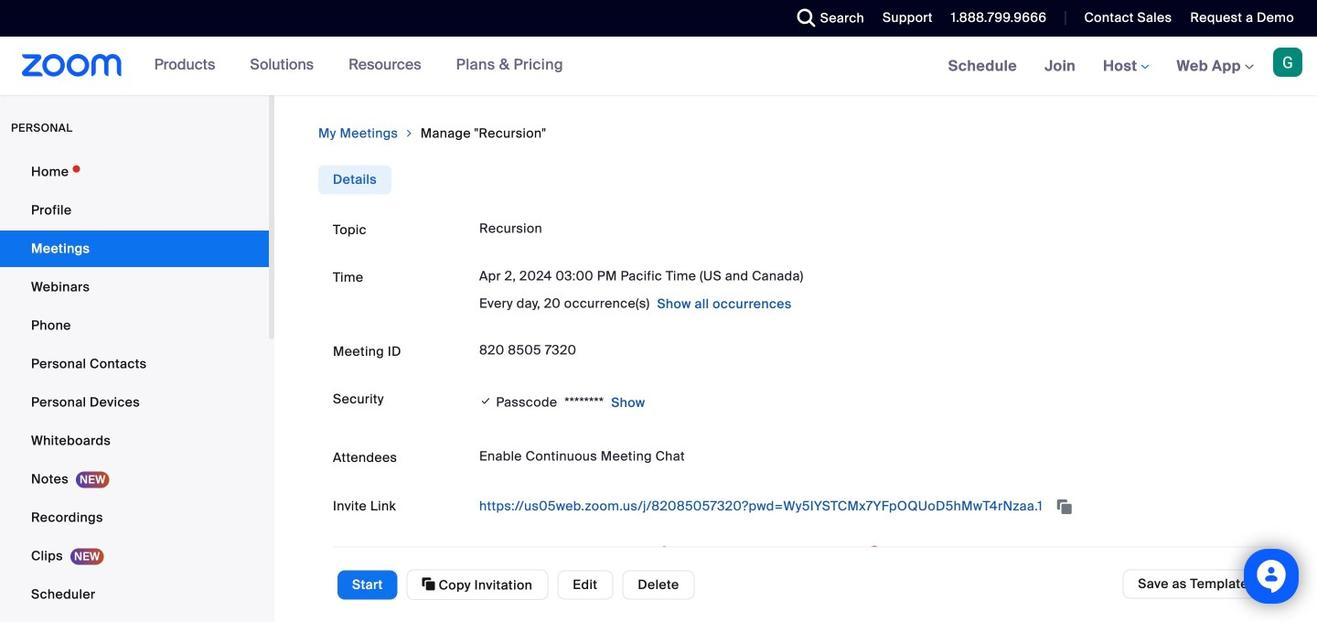 Task type: vqa. For each thing, say whether or not it's contained in the screenshot.
banner
yes



Task type: locate. For each thing, give the bounding box(es) containing it.
tab
[[318, 165, 392, 194]]

copy image
[[422, 576, 436, 593]]

add to outlook calendar (.ics) image
[[653, 546, 671, 564]]

copy url image
[[1056, 501, 1074, 514]]

banner
[[0, 37, 1318, 97]]

checked image
[[480, 392, 493, 410]]

add to google calendar image
[[480, 546, 498, 564]]

meetings navigation
[[935, 37, 1318, 97]]

personal menu menu
[[0, 154, 269, 622]]



Task type: describe. For each thing, give the bounding box(es) containing it.
zoom logo image
[[22, 54, 122, 77]]

profile picture image
[[1274, 48, 1303, 77]]

add to yahoo calendar image
[[866, 546, 885, 564]]

product information navigation
[[141, 37, 577, 95]]

manage recursion navigation
[[318, 124, 1274, 143]]

manage my meeting tab control tab list
[[318, 165, 392, 194]]

right image
[[404, 124, 415, 143]]



